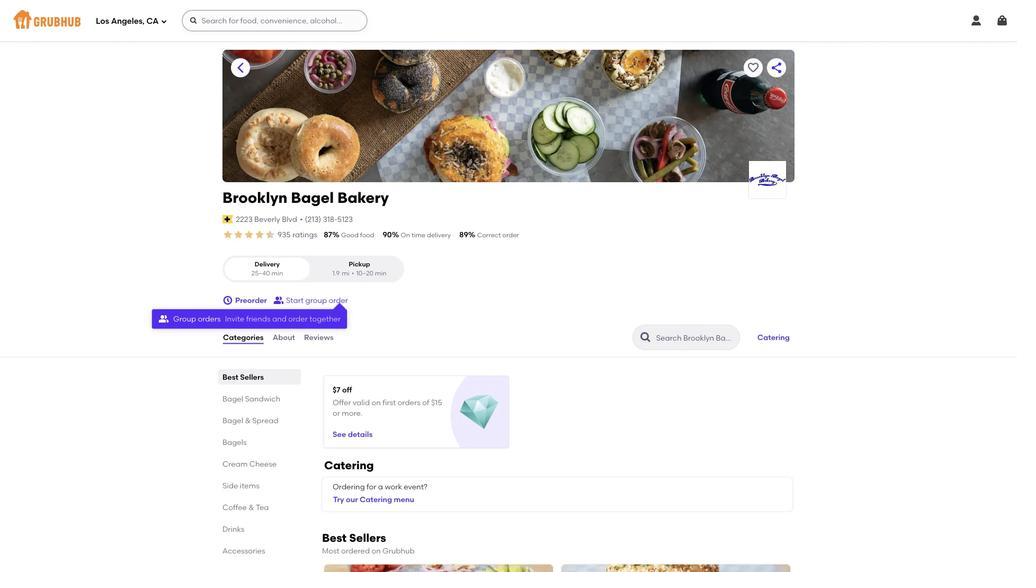 Task type: locate. For each thing, give the bounding box(es) containing it.
best inside best sellers tab
[[223, 373, 239, 382]]

los
[[96, 17, 109, 26]]

for
[[367, 483, 377, 492]]

sellers inside tab
[[240, 373, 264, 382]]

1 horizontal spatial svg image
[[223, 295, 233, 306]]

0 vertical spatial &
[[245, 416, 251, 425]]

sellers up the ordered
[[350, 531, 386, 545]]

blvd
[[282, 215, 297, 224]]

coffee
[[223, 503, 247, 512]]

2223 beverly blvd button
[[235, 213, 298, 225]]

on left first
[[372, 398, 381, 407]]

share icon image
[[771, 61, 784, 74]]

bagel up bagels
[[223, 416, 243, 425]]

best inside best sellers most ordered on grubhub
[[322, 531, 347, 545]]

2 vertical spatial bagel
[[223, 416, 243, 425]]

promo image
[[460, 393, 499, 432]]

bagel
[[291, 189, 334, 207], [223, 394, 243, 403], [223, 416, 243, 425]]

on inside best sellers most ordered on grubhub
[[372, 547, 381, 556]]

• (213) 318-5123
[[300, 215, 353, 224]]

best up most
[[322, 531, 347, 545]]

order right correct
[[503, 231, 519, 239]]

0 vertical spatial on
[[372, 398, 381, 407]]

best up bagel sandwich
[[223, 373, 239, 382]]

0 horizontal spatial svg image
[[189, 16, 198, 25]]

1 vertical spatial catering
[[324, 459, 374, 473]]

svg image
[[971, 14, 983, 27], [161, 18, 167, 25], [223, 295, 233, 306]]

delivery
[[427, 231, 451, 239]]

coffee & tea
[[223, 503, 269, 512]]

more.
[[342, 409, 363, 418]]

on
[[401, 231, 410, 239]]

2 vertical spatial catering
[[360, 496, 392, 505]]

ordered
[[341, 547, 370, 556]]

sellers
[[240, 373, 264, 382], [350, 531, 386, 545]]

1 vertical spatial bagel
[[223, 394, 243, 403]]

accessories
[[223, 547, 265, 556]]

318-
[[323, 215, 338, 224]]

option group
[[223, 256, 405, 283]]

1 horizontal spatial min
[[375, 270, 387, 277]]

0 horizontal spatial min
[[272, 270, 283, 277]]

start
[[286, 296, 304, 305]]

star icon image
[[223, 230, 233, 240], [233, 230, 244, 240], [244, 230, 254, 240], [254, 230, 265, 240], [265, 230, 276, 240], [265, 230, 276, 240]]

2223
[[236, 215, 253, 224]]

0 horizontal spatial order
[[329, 296, 348, 305]]

people icon image
[[274, 295, 284, 306]]

most
[[322, 547, 340, 556]]

option group containing delivery 25–40 min
[[223, 256, 405, 283]]

delivery
[[255, 260, 280, 268]]

935 ratings
[[278, 230, 318, 239]]

event?
[[404, 483, 428, 492]]

& for tea
[[249, 503, 254, 512]]

•
[[300, 215, 303, 224], [352, 270, 354, 277]]

$15
[[431, 398, 442, 407]]

try our catering menu button
[[329, 488, 419, 512]]

first
[[383, 398, 396, 407]]

0 vertical spatial sellers
[[240, 373, 264, 382]]

ordering
[[333, 483, 365, 492]]

bagel for bagel & spread
[[223, 416, 243, 425]]

spread
[[253, 416, 279, 425]]

bagel & spread
[[223, 416, 279, 425]]

bagel up the (213)
[[291, 189, 334, 207]]

order
[[503, 231, 519, 239], [329, 296, 348, 305]]

svg image inside preorder button
[[223, 295, 233, 306]]

drinks
[[223, 525, 245, 534]]

25–40
[[252, 270, 270, 277]]

1 vertical spatial on
[[372, 547, 381, 556]]

min right the 10–20
[[375, 270, 387, 277]]

2223 beverly blvd
[[236, 215, 297, 224]]

2 on from the top
[[372, 547, 381, 556]]

save this restaurant image
[[748, 61, 760, 74]]

pickup
[[349, 260, 370, 268]]

1 horizontal spatial sellers
[[350, 531, 386, 545]]

0 horizontal spatial sellers
[[240, 373, 264, 382]]

ordering for a work event? try our catering menu
[[333, 483, 428, 505]]

sellers up bagel sandwich
[[240, 373, 264, 382]]

1 vertical spatial •
[[352, 270, 354, 277]]

order right group
[[329, 296, 348, 305]]

details
[[348, 430, 373, 439]]

try
[[333, 496, 344, 505]]

• right mi
[[352, 270, 354, 277]]

min
[[272, 270, 283, 277], [375, 270, 387, 277]]

mi
[[342, 270, 350, 277]]

0 vertical spatial •
[[300, 215, 303, 224]]

best
[[223, 373, 239, 382], [322, 531, 347, 545]]

beverly
[[255, 215, 280, 224]]

0 vertical spatial catering
[[758, 333, 790, 342]]

1 vertical spatial &
[[249, 503, 254, 512]]

on
[[372, 398, 381, 407], [372, 547, 381, 556]]

& left tea
[[249, 503, 254, 512]]

catering
[[758, 333, 790, 342], [324, 459, 374, 473], [360, 496, 392, 505]]

1 horizontal spatial best
[[322, 531, 347, 545]]

items
[[240, 481, 260, 490]]

bagel & spread tab
[[223, 415, 297, 426]]

of
[[423, 398, 430, 407]]

1 horizontal spatial order
[[503, 231, 519, 239]]

min down the delivery
[[272, 270, 283, 277]]

bagels
[[223, 438, 247, 447]]

on inside $7 off offer valid on first orders of $15 or more.
[[372, 398, 381, 407]]

see details
[[333, 430, 373, 439]]

about button
[[272, 319, 296, 357]]

1 min from the left
[[272, 270, 283, 277]]

on right the ordered
[[372, 547, 381, 556]]

&
[[245, 416, 251, 425], [249, 503, 254, 512]]

caret left icon image
[[234, 61, 247, 74]]

1 vertical spatial best
[[322, 531, 347, 545]]

1 horizontal spatial •
[[352, 270, 354, 277]]

min inside delivery 25–40 min
[[272, 270, 283, 277]]

offer
[[333, 398, 351, 407]]

side items
[[223, 481, 260, 490]]

work
[[385, 483, 402, 492]]

& left spread in the left bottom of the page
[[245, 416, 251, 425]]

2 min from the left
[[375, 270, 387, 277]]

10–20
[[357, 270, 374, 277]]

1 vertical spatial order
[[329, 296, 348, 305]]

sellers inside best sellers most ordered on grubhub
[[350, 531, 386, 545]]

bagel for bagel sandwich
[[223, 394, 243, 403]]

0 vertical spatial best
[[223, 373, 239, 382]]

1 on from the top
[[372, 398, 381, 407]]

brooklyn bagel bakery logo image
[[750, 161, 787, 198]]

ca
[[147, 17, 159, 26]]

& inside tab
[[245, 416, 251, 425]]

bagel down best sellers
[[223, 394, 243, 403]]

• inside 'pickup 1.9 mi • 10–20 min'
[[352, 270, 354, 277]]

& inside 'tab'
[[249, 503, 254, 512]]

0 horizontal spatial best
[[223, 373, 239, 382]]

• right blvd at left
[[300, 215, 303, 224]]

orders
[[398, 398, 421, 407]]

1 vertical spatial sellers
[[350, 531, 386, 545]]

svg image
[[997, 14, 1009, 27], [189, 16, 198, 25]]

time
[[412, 231, 426, 239]]

0 vertical spatial order
[[503, 231, 519, 239]]

drinks tab
[[223, 524, 297, 535]]

90
[[383, 230, 392, 239]]



Task type: describe. For each thing, give the bounding box(es) containing it.
89
[[460, 230, 469, 239]]

on for sellers
[[372, 547, 381, 556]]

0 vertical spatial bagel
[[291, 189, 334, 207]]

catering button
[[753, 326, 795, 349]]

sandwich
[[245, 394, 281, 403]]

ratings
[[293, 230, 318, 239]]

save this restaurant button
[[744, 58, 763, 77]]

off
[[342, 385, 352, 394]]

categories
[[223, 333, 264, 342]]

categories button
[[223, 319, 264, 357]]

see details button
[[333, 425, 373, 444]]

brooklyn bagel bakery
[[223, 189, 389, 207]]

87
[[324, 230, 332, 239]]

pickup 1.9 mi • 10–20 min
[[333, 260, 387, 277]]

food
[[360, 231, 375, 239]]

search icon image
[[640, 331, 652, 344]]

cream
[[223, 460, 248, 469]]

accessories tab
[[223, 546, 297, 557]]

$7 off offer valid on first orders of $15 or more.
[[333, 385, 442, 418]]

(213)
[[305, 215, 321, 224]]

our
[[346, 496, 358, 505]]

reviews
[[304, 333, 334, 342]]

preorder
[[235, 296, 267, 305]]

los angeles, ca
[[96, 17, 159, 26]]

side items tab
[[223, 480, 297, 491]]

brooklyn
[[223, 189, 288, 207]]

cream cheese
[[223, 460, 277, 469]]

reviews button
[[304, 319, 334, 357]]

bakery
[[338, 189, 389, 207]]

1 horizontal spatial svg image
[[997, 14, 1009, 27]]

935
[[278, 230, 291, 239]]

catering inside button
[[758, 333, 790, 342]]

delivery 25–40 min
[[252, 260, 283, 277]]

order inside start group order button
[[329, 296, 348, 305]]

Search Brooklyn Bagel Bakery search field
[[656, 333, 737, 343]]

menu
[[394, 496, 415, 505]]

valid
[[353, 398, 370, 407]]

on for off
[[372, 398, 381, 407]]

Search for food, convenience, alcohol... search field
[[182, 10, 368, 31]]

sellers for best sellers
[[240, 373, 264, 382]]

bagels tab
[[223, 437, 297, 448]]

a
[[378, 483, 383, 492]]

(213) 318-5123 button
[[305, 214, 353, 225]]

angeles,
[[111, 17, 145, 26]]

bagel sandwich
[[223, 394, 281, 403]]

group
[[306, 296, 327, 305]]

side
[[223, 481, 238, 490]]

cheese
[[250, 460, 277, 469]]

1.9
[[333, 270, 340, 277]]

catering inside the ordering for a work event? try our catering menu
[[360, 496, 392, 505]]

main navigation navigation
[[0, 0, 1018, 41]]

see
[[333, 430, 346, 439]]

best sellers
[[223, 373, 264, 382]]

best for best sellers
[[223, 373, 239, 382]]

best sellers most ordered on grubhub
[[322, 531, 415, 556]]

about
[[273, 333, 295, 342]]

cream cheese tab
[[223, 459, 297, 470]]

0 horizontal spatial •
[[300, 215, 303, 224]]

best sellers tab
[[223, 372, 297, 383]]

0 horizontal spatial svg image
[[161, 18, 167, 25]]

best for best sellers most ordered on grubhub
[[322, 531, 347, 545]]

good food
[[341, 231, 375, 239]]

good
[[341, 231, 359, 239]]

bagel sandwich tab
[[223, 393, 297, 405]]

5123
[[338, 215, 353, 224]]

start group order
[[286, 296, 348, 305]]

2 horizontal spatial svg image
[[971, 14, 983, 27]]

correct
[[478, 231, 501, 239]]

or
[[333, 409, 340, 418]]

on time delivery
[[401, 231, 451, 239]]

coffee & tea tab
[[223, 502, 297, 513]]

start group order button
[[274, 291, 348, 310]]

subscription pass image
[[223, 215, 233, 224]]

correct order
[[478, 231, 519, 239]]

tea
[[256, 503, 269, 512]]

sellers for best sellers most ordered on grubhub
[[350, 531, 386, 545]]

$7
[[333, 385, 341, 394]]

& for spread
[[245, 416, 251, 425]]

min inside 'pickup 1.9 mi • 10–20 min'
[[375, 270, 387, 277]]

grubhub
[[383, 547, 415, 556]]

preorder button
[[223, 291, 267, 310]]



Task type: vqa. For each thing, say whether or not it's contained in the screenshot.
grubhub+ to the middle
no



